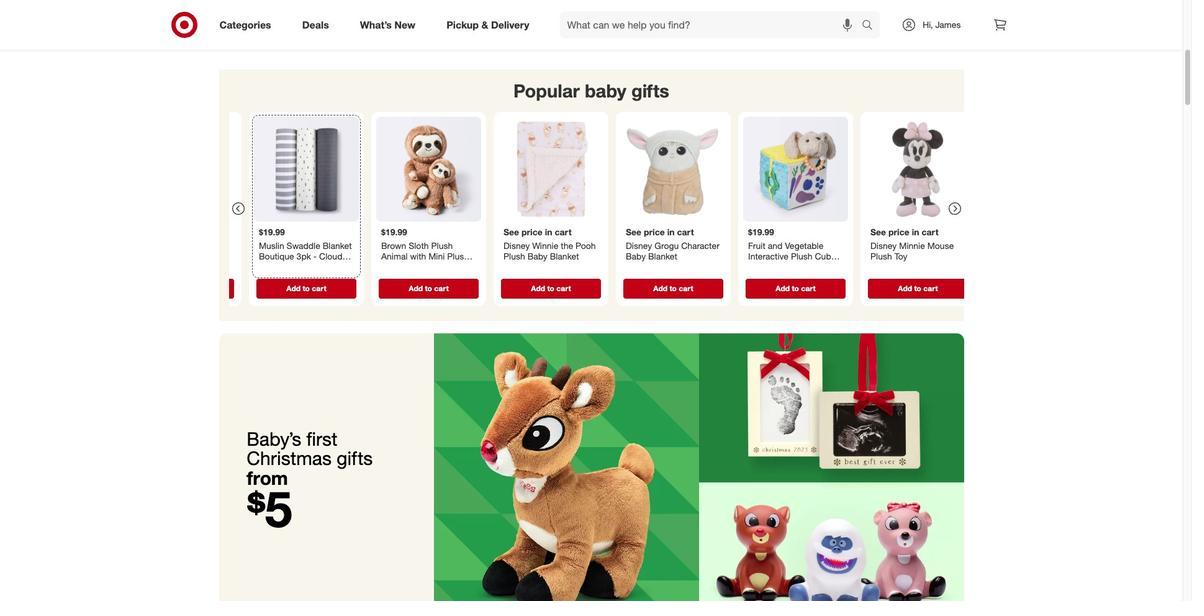 Task type: describe. For each thing, give the bounding box(es) containing it.
winnie inside 'see price in cart disney winnie the pooh plush baby blanket'
[[532, 240, 558, 251]]

baby inside see price in cart disney grogu character baby blanket
[[626, 251, 646, 262]]

winnie inside disney bumkins 2pc disney winnie the pooh feeding set - light yellow
[[165, 260, 191, 271]]

baby's first christmas gifts from
[[247, 427, 373, 489]]

$19.99 for muslin
[[259, 227, 285, 237]]

$19.99 fruit and vegetable interactive plush cube with rabbit rattle - cloud island™
[[748, 227, 836, 283]]

and
[[768, 240, 783, 251]]

baby
[[585, 80, 627, 102]]

deals link
[[292, 11, 345, 39]]

disney for toy
[[871, 240, 897, 251]]

2pc
[[201, 250, 216, 260]]

$19.99 muslin swaddle blanket boutique 3pk - cloud island™
[[259, 227, 352, 273]]

add to cart button for -
[[379, 279, 479, 299]]

sloth
[[409, 240, 429, 251]]

cube
[[815, 251, 836, 262]]

- right mini
[[471, 251, 475, 262]]

pickup & delivery link
[[436, 11, 545, 39]]

$5
[[247, 479, 292, 539]]

$19.99 brown sloth plush animal with mini plush - 2pk - cloud island™
[[381, 227, 475, 273]]

disney winnie the pooh plush baby blanket image
[[499, 117, 604, 222]]

plush inside see price in cart disney minnie mouse plush toy
[[871, 251, 892, 262]]

blanket inside see price in cart disney grogu character baby blanket
[[648, 251, 677, 262]]

see for see price in cart disney minnie mouse plush toy
[[871, 227, 886, 237]]

baby inside 'see price in cart disney winnie the pooh plush baby blanket'
[[528, 251, 547, 262]]

cloud for interactive
[[748, 273, 772, 283]]

rattle
[[795, 262, 818, 273]]

cart for $19.99 fruit and vegetable interactive plush cube with rabbit rattle - cloud island™
[[801, 284, 816, 293]]

pickup & delivery
[[447, 18, 530, 31]]

in for minnie
[[912, 227, 919, 237]]

gender
[[761, 1, 825, 23]]

the inside disney bumkins 2pc disney winnie the pooh feeding set - light yellow
[[194, 260, 206, 271]]

mini
[[428, 251, 445, 262]]

- inside disney bumkins 2pc disney winnie the pooh feeding set - light yellow
[[186, 271, 189, 282]]

bumkins
[[165, 250, 199, 260]]

minnie
[[899, 240, 925, 251]]

what's new
[[360, 18, 416, 31]]

island™ for interactive
[[774, 273, 802, 283]]

disney for blanket
[[626, 240, 652, 251]]

cart for $19.99 brown sloth plush animal with mini plush - 2pk - cloud island™
[[434, 284, 449, 293]]

add for grogu
[[653, 284, 668, 293]]

- inside $19.99 fruit and vegetable interactive plush cube with rabbit rattle - cloud island™
[[820, 262, 824, 273]]

brown sloth plush animal with mini plush - 2pk - cloud island™ image
[[376, 117, 481, 222]]

interactive
[[748, 251, 789, 262]]

&
[[482, 18, 489, 31]]

add to cart button for plush
[[501, 279, 601, 299]]

neutral
[[830, 1, 893, 23]]

cart for see price in cart disney grogu character baby blanket
[[679, 284, 693, 293]]

feeding
[[136, 271, 168, 282]]

first
[[307, 427, 338, 450]]

grogu
[[655, 240, 679, 251]]

muslin swaddle blanket boutique 3pk - cloud island™ image
[[254, 117, 359, 222]]

add to cart for rabbit
[[776, 284, 816, 293]]

what's
[[360, 18, 392, 31]]

- right 2pk
[[398, 262, 401, 273]]

to for toy
[[914, 284, 922, 293]]

$19.99 for brown
[[381, 227, 407, 237]]

plush inside $19.99 fruit and vegetable interactive plush cube with rabbit rattle - cloud island™
[[791, 251, 813, 262]]

muslin
[[259, 240, 284, 251]]

popular
[[514, 80, 580, 102]]

carousel region
[[126, 70, 976, 333]]

add to cart button for toy
[[868, 279, 968, 299]]

to for -
[[425, 284, 432, 293]]

disney for plush
[[504, 240, 530, 251]]

2pk
[[381, 262, 396, 273]]

island™ for animal
[[429, 262, 457, 273]]

gifts inside baby's first christmas gifts from
[[337, 447, 373, 470]]

disney grogu character baby blanket image
[[621, 117, 726, 222]]

hi, james
[[923, 19, 961, 30]]

christmas
[[247, 447, 332, 470]]

island™ inside $19.99 muslin swaddle blanket boutique 3pk - cloud island™
[[259, 262, 287, 273]]

add to cart button for blanket
[[623, 279, 723, 299]]

yellow
[[136, 282, 161, 293]]

pickup
[[447, 18, 479, 31]]

add to cart button for island™
[[256, 279, 356, 299]]

cart inside 'see price in cart disney winnie the pooh plush baby blanket'
[[555, 227, 572, 237]]

set
[[170, 271, 183, 282]]

to for plush
[[547, 284, 554, 293]]

pooh inside 'see price in cart disney winnie the pooh plush baby blanket'
[[576, 240, 596, 251]]

rabbit
[[767, 262, 792, 273]]

popular baby gifts
[[514, 80, 670, 102]]

disney bumkins 2pc disney winnie the pooh feeding set - light yellow link
[[131, 117, 236, 293]]

to for rabbit
[[792, 284, 799, 293]]

what's new link
[[350, 11, 431, 39]]



Task type: locate. For each thing, give the bounding box(es) containing it.
6 add from the left
[[898, 284, 912, 293]]

1 to from the left
[[302, 284, 310, 293]]

4 add from the left
[[653, 284, 668, 293]]

in
[[545, 227, 552, 237], [667, 227, 675, 237], [912, 227, 919, 237]]

- right set
[[186, 271, 189, 282]]

with down interactive
[[748, 262, 764, 273]]

disney inside see price in cart disney minnie mouse plush toy
[[871, 240, 897, 251]]

add for 3pk
[[286, 284, 300, 293]]

disney inside 'see price in cart disney winnie the pooh plush baby blanket'
[[504, 240, 530, 251]]

add for plush
[[776, 284, 790, 293]]

winnie
[[532, 240, 558, 251], [165, 260, 191, 271]]

$19.99 for fruit
[[748, 227, 774, 237]]

see inside see price in cart disney minnie mouse plush toy
[[871, 227, 886, 237]]

island™ inside $19.99 fruit and vegetable interactive plush cube with rabbit rattle - cloud island™
[[774, 273, 802, 283]]

price for winnie
[[522, 227, 543, 237]]

add to cart for blanket
[[653, 284, 693, 293]]

0 horizontal spatial blanket
[[323, 240, 352, 251]]

baby
[[528, 251, 547, 262], [626, 251, 646, 262]]

in inside see price in cart disney grogu character baby blanket
[[667, 227, 675, 237]]

0 horizontal spatial winnie
[[165, 260, 191, 271]]

girls link
[[239, 0, 474, 50]]

add down 'see price in cart disney winnie the pooh plush baby blanket' on the top left
[[531, 284, 545, 293]]

see for see price in cart disney winnie the pooh plush baby blanket
[[504, 227, 519, 237]]

to down the 3pk
[[302, 284, 310, 293]]

1 horizontal spatial cloud
[[404, 262, 427, 273]]

add to cart down the rattle
[[776, 284, 816, 293]]

3 in from the left
[[912, 227, 919, 237]]

gender neutral link
[[709, 0, 945, 50]]

blanket
[[323, 240, 352, 251], [550, 251, 579, 262], [648, 251, 677, 262]]

price for minnie
[[889, 227, 910, 237]]

to for island™
[[302, 284, 310, 293]]

$19.99 up brown
[[381, 227, 407, 237]]

3 see from the left
[[871, 227, 886, 237]]

$19.99
[[259, 227, 285, 237], [381, 227, 407, 237], [748, 227, 774, 237]]

add to cart for plush
[[531, 284, 571, 293]]

2 $19.99 from the left
[[381, 227, 407, 237]]

1 horizontal spatial baby
[[626, 251, 646, 262]]

6 add to cart button from the left
[[868, 279, 968, 299]]

1 horizontal spatial $19.99
[[381, 227, 407, 237]]

toy
[[895, 251, 908, 262]]

3pk
[[296, 251, 311, 262]]

see price in cart disney winnie the pooh plush baby blanket
[[504, 227, 596, 262]]

girls
[[336, 1, 377, 23]]

1 horizontal spatial in
[[667, 227, 675, 237]]

0 horizontal spatial price
[[522, 227, 543, 237]]

$19.99 up fruit in the top right of the page
[[748, 227, 774, 237]]

add to cart button down toy
[[868, 279, 968, 299]]

island™
[[259, 262, 287, 273], [429, 262, 457, 273], [774, 273, 802, 283]]

1 price from the left
[[522, 227, 543, 237]]

plush
[[431, 240, 453, 251], [447, 251, 469, 262], [504, 251, 525, 262], [791, 251, 813, 262], [871, 251, 892, 262]]

add to cart down mini
[[409, 284, 449, 293]]

1 vertical spatial pooh
[[208, 260, 229, 271]]

hi,
[[923, 19, 933, 30]]

cart for see price in cart disney minnie mouse plush toy
[[924, 284, 938, 293]]

gifts inside carousel region
[[632, 80, 670, 102]]

add to cart button down mini
[[379, 279, 479, 299]]

0 horizontal spatial cloud
[[319, 251, 342, 262]]

cloud inside $19.99 muslin swaddle blanket boutique 3pk - cloud island™
[[319, 251, 342, 262]]

0 horizontal spatial see
[[504, 227, 519, 237]]

island™ down rabbit
[[774, 273, 802, 283]]

price for grogu
[[644, 227, 665, 237]]

from
[[247, 466, 288, 489]]

categories
[[220, 18, 271, 31]]

delivery
[[491, 18, 530, 31]]

1 baby from the left
[[528, 251, 547, 262]]

5 add from the left
[[776, 284, 790, 293]]

0 vertical spatial winnie
[[532, 240, 558, 251]]

see inside see price in cart disney grogu character baby blanket
[[626, 227, 642, 237]]

with down sloth
[[410, 251, 426, 262]]

see price in cart disney grogu character baby blanket
[[626, 227, 720, 262]]

vegetable
[[785, 240, 824, 251]]

4 to from the left
[[670, 284, 677, 293]]

baby's
[[247, 427, 301, 450]]

to
[[302, 284, 310, 293], [425, 284, 432, 293], [547, 284, 554, 293], [670, 284, 677, 293], [792, 284, 799, 293], [914, 284, 922, 293]]

cart for see price in cart disney winnie the pooh plush baby blanket
[[557, 284, 571, 293]]

$19.99 inside $19.99 muslin swaddle blanket boutique 3pk - cloud island™
[[259, 227, 285, 237]]

- inside $19.99 muslin swaddle blanket boutique 3pk - cloud island™
[[313, 251, 317, 262]]

2 horizontal spatial $19.99
[[748, 227, 774, 237]]

add down rabbit
[[776, 284, 790, 293]]

0 horizontal spatial gifts
[[337, 447, 373, 470]]

disney minnie mouse plush toy image
[[866, 117, 971, 222]]

add down $19.99 brown sloth plush animal with mini plush - 2pk - cloud island™
[[409, 284, 423, 293]]

1 horizontal spatial with
[[748, 262, 764, 273]]

1 horizontal spatial price
[[644, 227, 665, 237]]

0 vertical spatial pooh
[[576, 240, 596, 251]]

0 horizontal spatial in
[[545, 227, 552, 237]]

blanket inside 'see price in cart disney winnie the pooh plush baby blanket'
[[550, 251, 579, 262]]

1 horizontal spatial island™
[[429, 262, 457, 273]]

0 vertical spatial the
[[561, 240, 573, 251]]

-
[[313, 251, 317, 262], [471, 251, 475, 262], [398, 262, 401, 273], [820, 262, 824, 273], [186, 271, 189, 282]]

swaddle
[[286, 240, 320, 251]]

light
[[191, 271, 211, 282]]

add to cart down 'see price in cart disney winnie the pooh plush baby blanket' on the top left
[[531, 284, 571, 293]]

cart
[[555, 227, 572, 237], [677, 227, 694, 237], [922, 227, 939, 237], [312, 284, 326, 293], [434, 284, 449, 293], [557, 284, 571, 293], [679, 284, 693, 293], [801, 284, 816, 293], [924, 284, 938, 293]]

What can we help you find? suggestions appear below search field
[[560, 11, 866, 39]]

2 in from the left
[[667, 227, 675, 237]]

boys link
[[474, 0, 709, 50]]

add to cart down the 3pk
[[286, 284, 326, 293]]

add to cart for -
[[409, 284, 449, 293]]

island™ down the boutique
[[259, 262, 287, 273]]

5 add to cart button from the left
[[746, 279, 846, 299]]

the
[[561, 240, 573, 251], [194, 260, 206, 271]]

price
[[522, 227, 543, 237], [644, 227, 665, 237], [889, 227, 910, 237]]

add
[[286, 284, 300, 293], [409, 284, 423, 293], [531, 284, 545, 293], [653, 284, 668, 293], [776, 284, 790, 293], [898, 284, 912, 293]]

add for with
[[409, 284, 423, 293]]

see
[[504, 227, 519, 237], [626, 227, 642, 237], [871, 227, 886, 237]]

cloud down rabbit
[[748, 273, 772, 283]]

in for grogu
[[667, 227, 675, 237]]

cloud inside $19.99 brown sloth plush animal with mini plush - 2pk - cloud island™
[[404, 262, 427, 273]]

price inside see price in cart disney grogu character baby blanket
[[644, 227, 665, 237]]

cart inside see price in cart disney minnie mouse plush toy
[[922, 227, 939, 237]]

gender neutral
[[761, 1, 893, 23]]

add to cart button down the rattle
[[746, 279, 846, 299]]

disney bumkins 2pc disney winnie the pooh feeding set - light yellow
[[136, 250, 229, 293]]

add to cart button down grogu
[[623, 279, 723, 299]]

cart for $19.99 muslin swaddle blanket boutique 3pk - cloud island™
[[312, 284, 326, 293]]

1 horizontal spatial gifts
[[632, 80, 670, 102]]

with inside $19.99 brown sloth plush animal with mini plush - 2pk - cloud island™
[[410, 251, 426, 262]]

add to cart for toy
[[898, 284, 938, 293]]

add to cart button for rabbit
[[746, 279, 846, 299]]

with inside $19.99 fruit and vegetable interactive plush cube with rabbit rattle - cloud island™
[[748, 262, 764, 273]]

cloud inside $19.99 fruit and vegetable interactive plush cube with rabbit rattle - cloud island™
[[748, 273, 772, 283]]

1 horizontal spatial blanket
[[550, 251, 579, 262]]

- right the 3pk
[[313, 251, 317, 262]]

3 add to cart from the left
[[531, 284, 571, 293]]

search
[[857, 20, 887, 32]]

2 horizontal spatial see
[[871, 227, 886, 237]]

2 horizontal spatial price
[[889, 227, 910, 237]]

2 price from the left
[[644, 227, 665, 237]]

add down toy
[[898, 284, 912, 293]]

in inside 'see price in cart disney winnie the pooh plush baby blanket'
[[545, 227, 552, 237]]

see for see price in cart disney grogu character baby blanket
[[626, 227, 642, 237]]

cloud for animal
[[404, 262, 427, 273]]

cart inside see price in cart disney grogu character baby blanket
[[677, 227, 694, 237]]

to down the minnie
[[914, 284, 922, 293]]

4 add to cart from the left
[[653, 284, 693, 293]]

disney inside see price in cart disney grogu character baby blanket
[[626, 240, 652, 251]]

0 horizontal spatial with
[[410, 251, 426, 262]]

1 in from the left
[[545, 227, 552, 237]]

the inside 'see price in cart disney winnie the pooh plush baby blanket'
[[561, 240, 573, 251]]

$19.99 inside $19.99 brown sloth plush animal with mini plush - 2pk - cloud island™
[[381, 227, 407, 237]]

1 vertical spatial gifts
[[337, 447, 373, 470]]

mouse
[[928, 240, 954, 251]]

2 baby from the left
[[626, 251, 646, 262]]

2 see from the left
[[626, 227, 642, 237]]

- down cube
[[820, 262, 824, 273]]

1 horizontal spatial see
[[626, 227, 642, 237]]

in for winnie
[[545, 227, 552, 237]]

island™ down mini
[[429, 262, 457, 273]]

3 price from the left
[[889, 227, 910, 237]]

add to cart button
[[256, 279, 356, 299], [379, 279, 479, 299], [501, 279, 601, 299], [623, 279, 723, 299], [746, 279, 846, 299], [868, 279, 968, 299]]

pooh
[[576, 240, 596, 251], [208, 260, 229, 271]]

add to cart down grogu
[[653, 284, 693, 293]]

in inside see price in cart disney minnie mouse plush toy
[[912, 227, 919, 237]]

add to cart button down 'see price in cart disney winnie the pooh plush baby blanket' on the top left
[[501, 279, 601, 299]]

1 $19.99 from the left
[[259, 227, 285, 237]]

2 to from the left
[[425, 284, 432, 293]]

plush inside 'see price in cart disney winnie the pooh plush baby blanket'
[[504, 251, 525, 262]]

to down grogu
[[670, 284, 677, 293]]

animal
[[381, 251, 408, 262]]

3 add to cart button from the left
[[501, 279, 601, 299]]

2 horizontal spatial cloud
[[748, 273, 772, 283]]

2 horizontal spatial in
[[912, 227, 919, 237]]

1 add to cart from the left
[[286, 284, 326, 293]]

0 horizontal spatial $19.99
[[259, 227, 285, 237]]

add down grogu
[[653, 284, 668, 293]]

2 horizontal spatial island™
[[774, 273, 802, 283]]

price inside see price in cart disney minnie mouse plush toy
[[889, 227, 910, 237]]

3 to from the left
[[547, 284, 554, 293]]

disney
[[504, 240, 530, 251], [626, 240, 652, 251], [871, 240, 897, 251], [136, 250, 163, 260], [136, 260, 163, 271]]

add to cart button down the 3pk
[[256, 279, 356, 299]]

with
[[410, 251, 426, 262], [748, 262, 764, 273]]

gifts
[[632, 80, 670, 102], [337, 447, 373, 470]]

add to cart for island™
[[286, 284, 326, 293]]

island™ inside $19.99 brown sloth plush animal with mini plush - 2pk - cloud island™
[[429, 262, 457, 273]]

to down the rattle
[[792, 284, 799, 293]]

cloud
[[319, 251, 342, 262], [404, 262, 427, 273], [748, 273, 772, 283]]

to for blanket
[[670, 284, 677, 293]]

character
[[681, 240, 720, 251]]

james
[[936, 19, 961, 30]]

1 see from the left
[[504, 227, 519, 237]]

1 horizontal spatial pooh
[[576, 240, 596, 251]]

2 add to cart button from the left
[[379, 279, 479, 299]]

boys
[[570, 1, 613, 23]]

to down 'see price in cart disney winnie the pooh plush baby blanket' on the top left
[[547, 284, 554, 293]]

add to cart down toy
[[898, 284, 938, 293]]

4 add to cart button from the left
[[623, 279, 723, 299]]

2 add from the left
[[409, 284, 423, 293]]

0 horizontal spatial island™
[[259, 262, 287, 273]]

see inside 'see price in cart disney winnie the pooh plush baby blanket'
[[504, 227, 519, 237]]

$19.99 inside $19.99 fruit and vegetable interactive plush cube with rabbit rattle - cloud island™
[[748, 227, 774, 237]]

categories link
[[209, 11, 287, 39]]

1 vertical spatial winnie
[[165, 260, 191, 271]]

1 add to cart button from the left
[[256, 279, 356, 299]]

3 add from the left
[[531, 284, 545, 293]]

add for minnie
[[898, 284, 912, 293]]

2 add to cart from the left
[[409, 284, 449, 293]]

add for winnie
[[531, 284, 545, 293]]

6 add to cart from the left
[[898, 284, 938, 293]]

0 horizontal spatial pooh
[[208, 260, 229, 271]]

0 vertical spatial gifts
[[632, 80, 670, 102]]

search button
[[857, 11, 887, 41]]

0 horizontal spatial baby
[[528, 251, 547, 262]]

blanket inside $19.99 muslin swaddle blanket boutique 3pk - cloud island™
[[323, 240, 352, 251]]

5 to from the left
[[792, 284, 799, 293]]

3 $19.99 from the left
[[748, 227, 774, 237]]

5 add to cart from the left
[[776, 284, 816, 293]]

new
[[395, 18, 416, 31]]

6 to from the left
[[914, 284, 922, 293]]

cloud right the 3pk
[[319, 251, 342, 262]]

fruit and vegetable interactive plush cube with rabbit rattle - cloud island™ image
[[743, 117, 848, 222]]

pooh inside disney bumkins 2pc disney winnie the pooh feeding set - light yellow
[[208, 260, 229, 271]]

fruit
[[748, 240, 766, 251]]

brown
[[381, 240, 406, 251]]

2 horizontal spatial blanket
[[648, 251, 677, 262]]

1 vertical spatial the
[[194, 260, 206, 271]]

0 horizontal spatial the
[[194, 260, 206, 271]]

cloud down sloth
[[404, 262, 427, 273]]

to down mini
[[425, 284, 432, 293]]

price inside 'see price in cart disney winnie the pooh plush baby blanket'
[[522, 227, 543, 237]]

1 horizontal spatial winnie
[[532, 240, 558, 251]]

1 add from the left
[[286, 284, 300, 293]]

deals
[[302, 18, 329, 31]]

boutique
[[259, 251, 294, 262]]

1 horizontal spatial the
[[561, 240, 573, 251]]

see price in cart disney minnie mouse plush toy
[[871, 227, 954, 262]]

add to cart
[[286, 284, 326, 293], [409, 284, 449, 293], [531, 284, 571, 293], [653, 284, 693, 293], [776, 284, 816, 293], [898, 284, 938, 293]]

add down the 3pk
[[286, 284, 300, 293]]

$19.99 up the muslin
[[259, 227, 285, 237]]



Task type: vqa. For each thing, say whether or not it's contained in the screenshot.


